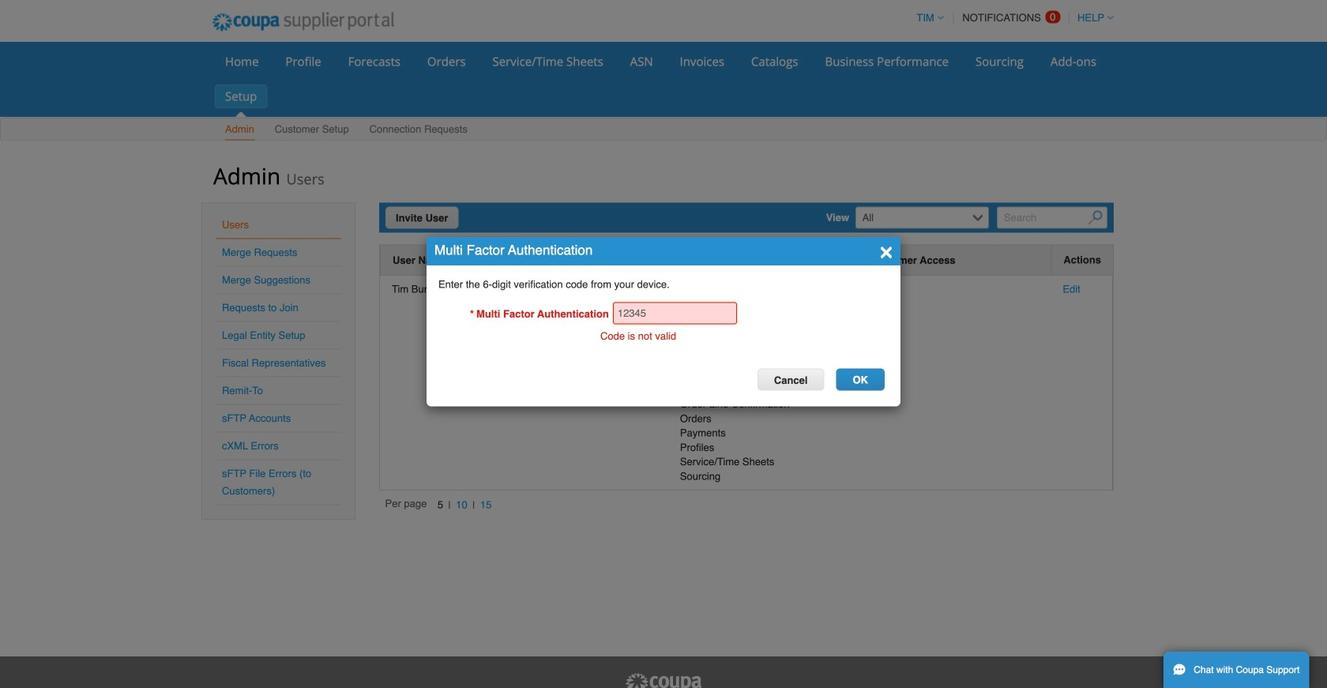 Task type: describe. For each thing, give the bounding box(es) containing it.
email element
[[459, 245, 606, 276]]

1 horizontal spatial coupa supplier portal image
[[624, 672, 703, 688]]

Code text field
[[613, 302, 737, 324]]

0 vertical spatial coupa supplier portal image
[[202, 2, 405, 42]]



Task type: vqa. For each thing, say whether or not it's contained in the screenshot.
Coupa Supplier Portal image to the right
yes



Task type: locate. For each thing, give the bounding box(es) containing it.
permissions element
[[668, 245, 857, 276]]

navigation
[[385, 497, 497, 514]]

status element
[[606, 245, 668, 276]]

1 vertical spatial coupa supplier portal image
[[624, 672, 703, 688]]

user name element
[[380, 245, 459, 276]]

coupa supplier portal image
[[202, 2, 405, 42], [624, 672, 703, 688]]

Search text field
[[997, 207, 1108, 229]]

search image
[[1089, 211, 1103, 225]]

0 horizontal spatial coupa supplier portal image
[[202, 2, 405, 42]]

customer access element
[[857, 245, 1051, 276]]



